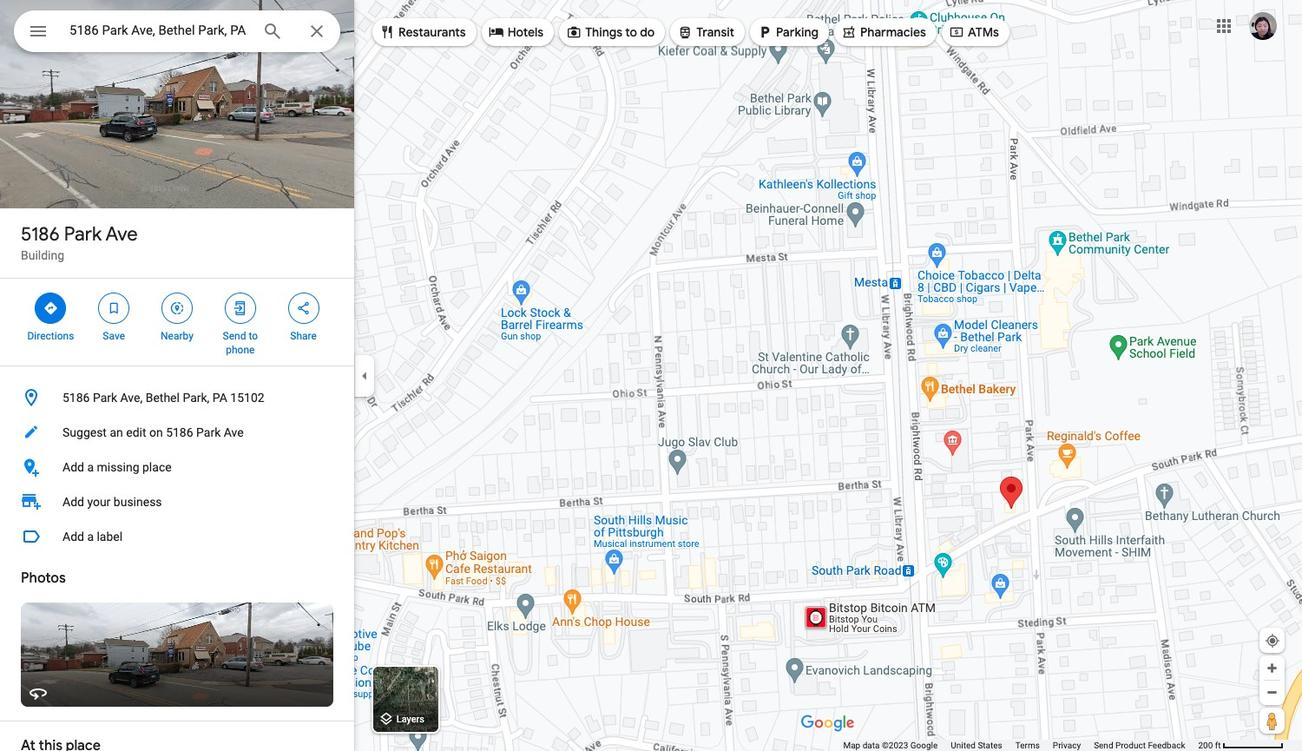 Task type: locate. For each thing, give the bounding box(es) containing it.
1 horizontal spatial ave
[[224, 426, 244, 440]]

park
[[64, 222, 102, 247], [93, 391, 117, 405], [196, 426, 221, 440]]

ave down 15102
[[224, 426, 244, 440]]

ave up ''
[[106, 222, 138, 247]]

privacy
[[1054, 741, 1082, 751]]

on
[[149, 426, 163, 440]]

ave inside 5186 park ave building
[[106, 222, 138, 247]]

5186
[[21, 222, 60, 247], [63, 391, 90, 405], [166, 426, 193, 440]]

ave inside button
[[224, 426, 244, 440]]


[[28, 19, 49, 43]]

1 vertical spatial park
[[93, 391, 117, 405]]

 hotels
[[489, 23, 544, 42]]

add your business link
[[0, 485, 354, 519]]

2 vertical spatial park
[[196, 426, 221, 440]]

1 vertical spatial 5186
[[63, 391, 90, 405]]

1 vertical spatial add
[[63, 495, 84, 509]]

to up phone
[[249, 330, 258, 342]]

0 vertical spatial ave
[[106, 222, 138, 247]]

map data ©2023 google
[[844, 741, 938, 751]]

0 horizontal spatial send
[[223, 330, 246, 342]]

15102
[[230, 391, 265, 405]]

to
[[626, 24, 638, 40], [249, 330, 258, 342]]

park,
[[183, 391, 210, 405]]

a
[[87, 460, 94, 474], [87, 530, 94, 544]]

terms button
[[1016, 740, 1040, 751]]

add left 'your'
[[63, 495, 84, 509]]

5186 right "on"
[[166, 426, 193, 440]]

add left 'label'
[[63, 530, 84, 544]]

a inside button
[[87, 530, 94, 544]]

add for add your business
[[63, 495, 84, 509]]

0 horizontal spatial ave
[[106, 222, 138, 247]]

5186 inside "button"
[[63, 391, 90, 405]]

actions for 5186 park ave region
[[0, 279, 354, 366]]

zoom in image
[[1266, 662, 1280, 675]]

0 vertical spatial send
[[223, 330, 246, 342]]

united states button
[[951, 740, 1003, 751]]


[[169, 299, 185, 318]]

footer
[[844, 740, 1199, 751]]

add a missing place
[[63, 460, 172, 474]]

park inside 5186 park ave building
[[64, 222, 102, 247]]


[[566, 23, 582, 42]]

things
[[586, 24, 623, 40]]

1 horizontal spatial 5186
[[63, 391, 90, 405]]

add a label button
[[0, 519, 354, 554]]

park for ave,
[[93, 391, 117, 405]]

0 vertical spatial park
[[64, 222, 102, 247]]

add inside button
[[63, 530, 84, 544]]

5186 park ave main content
[[0, 0, 354, 751]]

business
[[114, 495, 162, 509]]

1 horizontal spatial send
[[1095, 741, 1114, 751]]

200 ft
[[1199, 741, 1222, 751]]

bethel
[[146, 391, 180, 405]]

a left 'label'
[[87, 530, 94, 544]]

 search field
[[14, 10, 341, 56]]

to left do
[[626, 24, 638, 40]]

a for missing
[[87, 460, 94, 474]]

to inside send to phone
[[249, 330, 258, 342]]

a left missing
[[87, 460, 94, 474]]

1 vertical spatial a
[[87, 530, 94, 544]]

None field
[[69, 20, 248, 41]]

add inside button
[[63, 460, 84, 474]]

add a label
[[63, 530, 123, 544]]

send up phone
[[223, 330, 246, 342]]

5186 inside 5186 park ave building
[[21, 222, 60, 247]]


[[380, 23, 395, 42]]

send left product
[[1095, 741, 1114, 751]]

2 vertical spatial 5186
[[166, 426, 193, 440]]

send for send product feedback
[[1095, 741, 1114, 751]]

1 vertical spatial send
[[1095, 741, 1114, 751]]

your
[[87, 495, 111, 509]]

 things to do
[[566, 23, 655, 42]]

5186 for ave
[[21, 222, 60, 247]]

add down suggest
[[63, 460, 84, 474]]

1 horizontal spatial to
[[626, 24, 638, 40]]

park down pa
[[196, 426, 221, 440]]

5186 up "building"
[[21, 222, 60, 247]]

united
[[951, 741, 976, 751]]

show street view coverage image
[[1260, 708, 1286, 734]]

2 add from the top
[[63, 495, 84, 509]]


[[758, 23, 773, 42]]

ave
[[106, 222, 138, 247], [224, 426, 244, 440]]


[[296, 299, 311, 318]]

1 add from the top
[[63, 460, 84, 474]]

0 vertical spatial to
[[626, 24, 638, 40]]

0 horizontal spatial 5186
[[21, 222, 60, 247]]

0 vertical spatial add
[[63, 460, 84, 474]]

send
[[223, 330, 246, 342], [1095, 741, 1114, 751]]

2 horizontal spatial 5186
[[166, 426, 193, 440]]

 button
[[14, 10, 63, 56]]

0 horizontal spatial to
[[249, 330, 258, 342]]

a inside button
[[87, 460, 94, 474]]

1 a from the top
[[87, 460, 94, 474]]

add
[[63, 460, 84, 474], [63, 495, 84, 509], [63, 530, 84, 544]]

google
[[911, 741, 938, 751]]

1 vertical spatial ave
[[224, 426, 244, 440]]

2 vertical spatial add
[[63, 530, 84, 544]]

park for ave
[[64, 222, 102, 247]]

2 a from the top
[[87, 530, 94, 544]]

directions
[[27, 330, 74, 342]]

0 vertical spatial 5186
[[21, 222, 60, 247]]

google maps element
[[0, 0, 1303, 751]]

park up "building"
[[64, 222, 102, 247]]

send inside send to phone
[[223, 330, 246, 342]]

5186 park ave, bethel park, pa 15102 button
[[0, 380, 354, 415]]

©2023
[[882, 741, 909, 751]]

park inside "button"
[[93, 391, 117, 405]]

park left ave,
[[93, 391, 117, 405]]

footer containing map data ©2023 google
[[844, 740, 1199, 751]]

5186 up suggest
[[63, 391, 90, 405]]

send to phone
[[223, 330, 258, 356]]

add for add a label
[[63, 530, 84, 544]]


[[678, 23, 693, 42]]


[[106, 299, 122, 318]]

send inside button
[[1095, 741, 1114, 751]]

photos
[[21, 570, 66, 587]]

send product feedback button
[[1095, 740, 1186, 751]]

states
[[978, 741, 1003, 751]]

0 vertical spatial a
[[87, 460, 94, 474]]

google account: michele murakami  
(michele.murakami@adept.ai) image
[[1250, 12, 1278, 40]]

place
[[142, 460, 172, 474]]

3 add from the top
[[63, 530, 84, 544]]

suggest an edit on 5186 park ave button
[[0, 415, 354, 450]]

add your business
[[63, 495, 162, 509]]

1 vertical spatial to
[[249, 330, 258, 342]]

product
[[1116, 741, 1147, 751]]



Task type: describe. For each thing, give the bounding box(es) containing it.
share
[[290, 330, 317, 342]]

send for send to phone
[[223, 330, 246, 342]]

5186 Park Ave, Bethel Park, PA 15102 field
[[14, 10, 341, 52]]

footer inside google maps element
[[844, 740, 1199, 751]]

ave,
[[120, 391, 143, 405]]

show your location image
[[1266, 633, 1281, 649]]

200 ft button
[[1199, 741, 1285, 751]]

to inside  things to do
[[626, 24, 638, 40]]

privacy button
[[1054, 740, 1082, 751]]

5186 for ave,
[[63, 391, 90, 405]]

none field inside 5186 park ave, bethel park, pa 15102 field
[[69, 20, 248, 41]]


[[43, 299, 59, 318]]

feedback
[[1149, 741, 1186, 751]]

nearby
[[161, 330, 194, 342]]

pharmacies
[[861, 24, 927, 40]]

an
[[110, 426, 123, 440]]

pa
[[213, 391, 227, 405]]

phone
[[226, 344, 255, 356]]

add for add a missing place
[[63, 460, 84, 474]]

zoom out image
[[1266, 686, 1280, 699]]


[[842, 23, 857, 42]]

terms
[[1016, 741, 1040, 751]]

a for label
[[87, 530, 94, 544]]

building
[[21, 248, 64, 262]]

200
[[1199, 741, 1214, 751]]

layers
[[397, 714, 425, 726]]

suggest an edit on 5186 park ave
[[63, 426, 244, 440]]

send product feedback
[[1095, 741, 1186, 751]]

parking
[[777, 24, 819, 40]]


[[233, 299, 248, 318]]

5186 park ave, bethel park, pa 15102
[[63, 391, 265, 405]]


[[489, 23, 504, 42]]

map
[[844, 741, 861, 751]]

save
[[103, 330, 125, 342]]

 pharmacies
[[842, 23, 927, 42]]

hotels
[[508, 24, 544, 40]]

add a missing place button
[[0, 450, 354, 485]]

5186 inside suggest an edit on 5186 park ave button
[[166, 426, 193, 440]]

restaurants
[[399, 24, 466, 40]]


[[949, 23, 965, 42]]

ft
[[1216, 741, 1222, 751]]

 transit
[[678, 23, 735, 42]]

5186 park ave building
[[21, 222, 138, 262]]

transit
[[697, 24, 735, 40]]

label
[[97, 530, 123, 544]]

suggest
[[63, 426, 107, 440]]

collapse side panel image
[[355, 366, 374, 385]]

united states
[[951, 741, 1003, 751]]

atms
[[968, 24, 1000, 40]]

missing
[[97, 460, 139, 474]]

do
[[640, 24, 655, 40]]

park inside button
[[196, 426, 221, 440]]

 restaurants
[[380, 23, 466, 42]]

edit
[[126, 426, 146, 440]]

 atms
[[949, 23, 1000, 42]]

 parking
[[758, 23, 819, 42]]

data
[[863, 741, 880, 751]]



Task type: vqa. For each thing, say whether or not it's contained in the screenshot.
, 863 Us Dollars Element
no



